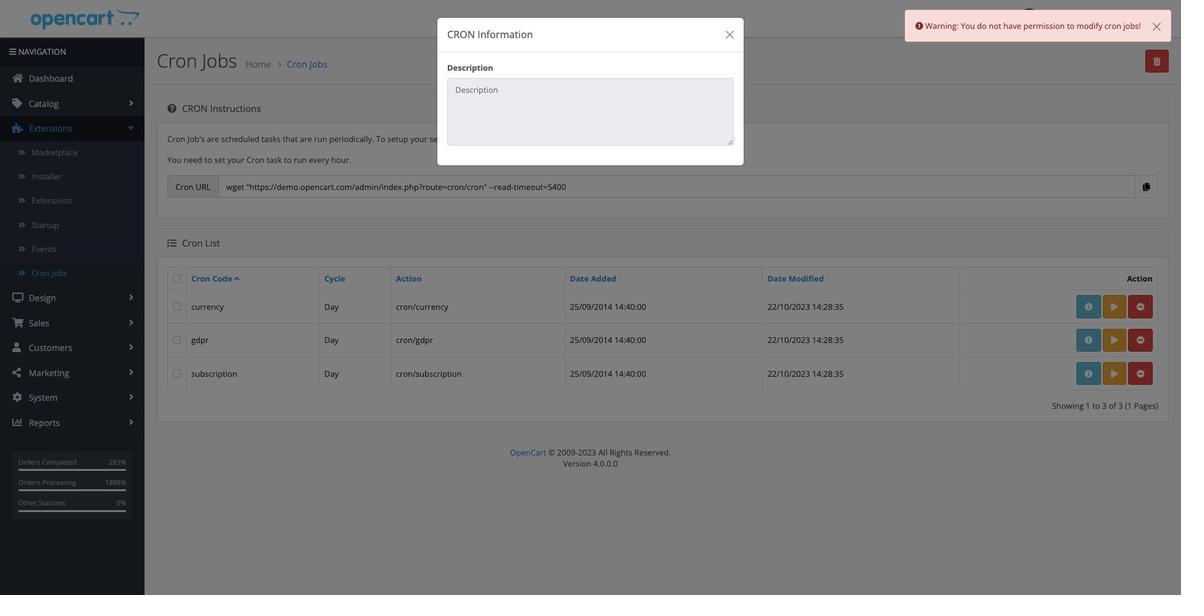 Task type: describe. For each thing, give the bounding box(es) containing it.
1 horizontal spatial your
[[411, 133, 428, 144]]

reports
[[26, 417, 60, 429]]

code
[[212, 273, 232, 284]]

showing 1 to 3 of 3 (1 pages)
[[1053, 401, 1159, 412]]

scheduled
[[221, 133, 260, 144]]

cron/gdpr
[[396, 335, 433, 346]]

currency
[[191, 301, 224, 312]]

catalog link
[[0, 92, 145, 116]]

design
[[26, 292, 56, 304]]

task
[[267, 154, 282, 165]]

page.
[[683, 133, 703, 144]]

cog image
[[12, 393, 23, 403]]

1 3 from the left
[[1103, 401, 1107, 412]]

cron left job's
[[167, 133, 185, 144]]

exclamation circle image
[[916, 22, 924, 30]]

logout link
[[1111, 0, 1169, 37]]

cron right home
[[287, 58, 307, 70]]

marketing
[[26, 367, 69, 379]]

cron left url at the top of the page
[[176, 181, 194, 192]]

1 vertical spatial run
[[294, 154, 307, 165]]

list
[[205, 237, 220, 249]]

logout
[[1131, 13, 1157, 24]]

22/10/2023 for cron/currency
[[768, 301, 810, 312]]

2 demo from the left
[[1071, 13, 1092, 24]]

of
[[1109, 401, 1117, 412]]

14:28:35 for cron/currency
[[813, 301, 844, 312]]

modify
[[1077, 20, 1103, 31]]

cron url
[[176, 181, 211, 192]]

day for cron/currency
[[325, 301, 339, 312]]

283%
[[109, 458, 126, 467]]

0%
[[117, 499, 126, 508]]

customers link
[[0, 336, 145, 361]]

home link
[[246, 58, 271, 70]]

opencart
[[510, 447, 547, 458]]

to left use
[[459, 133, 467, 144]]

documentation
[[619, 133, 681, 144]]

22/10/2023 for cron/gdpr
[[768, 335, 810, 346]]

startup link
[[0, 213, 145, 237]]

cron left list
[[182, 237, 203, 249]]

disable image for cron/currency
[[1137, 303, 1145, 311]]

demo demo image
[[1019, 9, 1041, 30]]

catalog
[[26, 98, 59, 109]]

statuses
[[39, 499, 65, 508]]

subscription
[[191, 368, 237, 379]]

navigation
[[16, 46, 66, 57]]

cron/currency
[[396, 301, 448, 312]]

cron list
[[180, 237, 220, 249]]

info circle image
[[1085, 337, 1093, 345]]

25/09/2014 14:40:00 for cron/subscription
[[570, 368, 646, 379]]

shopping cart image
[[12, 318, 23, 328]]

the
[[567, 133, 579, 144]]

job
[[503, 133, 515, 144]]

events
[[32, 244, 56, 255]]

25/09/2014 for cron/currency
[[570, 301, 613, 312]]

list image
[[167, 239, 177, 248]]

14:40:00 for cron/currency
[[615, 301, 646, 312]]

day for cron/gdpr
[[325, 335, 339, 346]]

showing
[[1053, 401, 1084, 412]]

14:28:35 for cron/subscription
[[813, 368, 844, 379]]

info circle image for cron/currency
[[1085, 303, 1093, 311]]

instructions
[[210, 102, 261, 115]]

reserved.
[[635, 447, 671, 458]]

sales
[[26, 317, 49, 329]]

(1
[[1126, 401, 1133, 412]]

marketplace link
[[0, 141, 145, 165]]

setup
[[388, 133, 409, 144]]

date for date modified
[[768, 274, 787, 285]]

cron code link
[[191, 273, 239, 284]]

0 horizontal spatial cron
[[484, 133, 501, 144]]

date added link
[[570, 274, 617, 285]]

2009-
[[557, 447, 578, 458]]

events link
[[0, 237, 145, 262]]

permission
[[1024, 20, 1065, 31]]

1888%
[[105, 478, 126, 487]]

information
[[478, 28, 533, 41]]

tasks
[[262, 133, 281, 144]]

not
[[989, 20, 1002, 31]]

jobs for bottom cron jobs link
[[52, 268, 67, 279]]

delete image
[[1154, 58, 1161, 66]]

marketing link
[[0, 361, 145, 386]]

need
[[184, 154, 202, 165]]

dashboard link
[[0, 67, 145, 91]]

read
[[548, 133, 565, 144]]

gdpr
[[191, 335, 209, 346]]

installer link
[[0, 165, 145, 189]]

have
[[1004, 20, 1022, 31]]

jobs for topmost cron jobs link
[[310, 58, 328, 70]]

to left modify
[[1067, 20, 1075, 31]]

design link
[[0, 286, 145, 311]]

1 horizontal spatial jobs
[[202, 48, 237, 73]]

sign out alt image
[[1120, 14, 1129, 23]]

customers
[[26, 342, 72, 354]]

0 horizontal spatial your
[[228, 154, 245, 165]]

2 are from the left
[[300, 133, 312, 144]]

version
[[563, 458, 592, 469]]

1 vertical spatial you
[[167, 154, 182, 165]]

warning:
[[926, 20, 959, 31]]

action link
[[396, 274, 422, 285]]

22/10/2023 14:28:35 for cron/gdpr
[[768, 335, 844, 346]]

modified
[[789, 274, 824, 285]]

2 3 from the left
[[1119, 401, 1124, 412]]

cron up question circle icon
[[157, 48, 197, 73]]

hour.
[[331, 154, 351, 165]]

demo demo
[[1041, 13, 1094, 24]]

14:40:00 for cron/gdpr
[[615, 335, 646, 346]]

cron instructions
[[180, 102, 261, 115]]

disable image for cron/gdpr
[[1137, 337, 1145, 345]]

opencart image
[[29, 7, 140, 30]]

date added
[[570, 274, 617, 285]]

cron/subscription
[[396, 368, 462, 379]]

25/09/2014 14:40:00 for cron/gdpr
[[570, 335, 646, 346]]

marketplace
[[32, 147, 78, 158]]

every
[[309, 154, 329, 165]]



Task type: vqa. For each thing, say whether or not it's contained in the screenshot.
J
no



Task type: locate. For each thing, give the bounding box(es) containing it.
pages)
[[1135, 401, 1159, 412]]

startup
[[32, 219, 59, 230]]

3
[[1103, 401, 1107, 412], [1119, 401, 1124, 412]]

None checkbox
[[173, 275, 181, 283], [173, 336, 181, 344], [173, 275, 181, 283], [173, 336, 181, 344]]

cron up description
[[447, 28, 475, 41]]

1 horizontal spatial cron jobs link
[[287, 58, 328, 70]]

cycle
[[325, 274, 345, 285]]

2 day from the top
[[325, 335, 339, 346]]

0 horizontal spatial action
[[396, 274, 422, 285]]

bars image
[[9, 48, 16, 56]]

info circle image
[[1085, 303, 1093, 311], [1085, 370, 1093, 378]]

periodically.
[[329, 133, 374, 144]]

22/10/2023 for cron/subscription
[[768, 368, 810, 379]]

0 horizontal spatial jobs
[[52, 268, 67, 279]]

2 vertical spatial 25/09/2014 14:40:00
[[570, 368, 646, 379]]

1
[[1086, 401, 1091, 412]]

1 vertical spatial orders
[[18, 478, 40, 487]]

0 vertical spatial 25/09/2014
[[570, 301, 613, 312]]

cron jobs
[[157, 48, 237, 73], [287, 58, 328, 70], [32, 268, 67, 279]]

1 25/09/2014 14:40:00 from the top
[[570, 301, 646, 312]]

run cron job image
[[1112, 303, 1119, 311], [1112, 337, 1119, 345], [1112, 370, 1119, 378]]

jobs inside cron jobs link
[[52, 268, 67, 279]]

3 run cron job image from the top
[[1112, 370, 1119, 378]]

2 horizontal spatial cron jobs
[[287, 58, 328, 70]]

date left modified
[[768, 274, 787, 285]]

info circle image up info circle icon
[[1085, 303, 1093, 311]]

set
[[214, 154, 225, 165]]

1 run cron job image from the top
[[1112, 303, 1119, 311]]

cron code
[[191, 273, 232, 284]]

25/09/2014 14:40:00 for cron/currency
[[570, 301, 646, 312]]

dashboard
[[26, 73, 73, 84]]

run cron job image for cron/currency
[[1112, 303, 1119, 311]]

2 vertical spatial 22/10/2023 14:28:35
[[768, 368, 844, 379]]

you left do
[[961, 20, 975, 31]]

cron for cron instructions
[[182, 102, 208, 115]]

orders completed
[[18, 458, 77, 467]]

action
[[396, 274, 422, 285], [1128, 274, 1153, 285]]

cron jobs link right home
[[287, 58, 328, 70]]

0 vertical spatial you
[[961, 20, 975, 31]]

job's
[[187, 133, 205, 144]]

14:28:35 for cron/gdpr
[[813, 335, 844, 346]]

cron job's are scheduled tasks that are run periodically. to setup your servers to use cron job you can read the opencart documentation page.
[[167, 133, 703, 144]]

to right task at the left top of page
[[284, 154, 292, 165]]

demo right demo demo icon
[[1047, 13, 1069, 24]]

date modified link
[[768, 274, 824, 285]]

2 22/10/2023 14:28:35 from the top
[[768, 335, 844, 346]]

0 horizontal spatial date
[[570, 274, 589, 285]]

1 horizontal spatial demo
[[1071, 13, 1092, 24]]

1 14:40:00 from the top
[[615, 301, 646, 312]]

1 vertical spatial 14:28:35
[[813, 335, 844, 346]]

1 vertical spatial 25/09/2014 14:40:00
[[570, 335, 646, 346]]

0 vertical spatial cron
[[447, 28, 475, 41]]

0 horizontal spatial cron jobs link
[[0, 262, 145, 286]]

puzzle piece image
[[12, 123, 23, 133]]

opencart © 2009-2023 all rights reserved. version 4.0.0.0
[[510, 447, 671, 469]]

opencart
[[581, 133, 617, 144]]

can
[[532, 133, 546, 144]]

0 vertical spatial day
[[325, 301, 339, 312]]

jobs right home
[[310, 58, 328, 70]]

cron jobs for bottom cron jobs link
[[32, 268, 67, 279]]

are right that
[[300, 133, 312, 144]]

disable image
[[1137, 303, 1145, 311], [1137, 337, 1145, 345], [1137, 370, 1145, 378]]

use
[[469, 133, 482, 144]]

1 vertical spatial extensions
[[32, 195, 72, 206]]

jobs!
[[1124, 20, 1142, 31]]

orders for orders processing
[[18, 478, 40, 487]]

extensions link
[[0, 117, 145, 141], [0, 189, 145, 213]]

description
[[447, 62, 493, 73]]

0 vertical spatial cron
[[1105, 20, 1122, 31]]

0 vertical spatial 22/10/2023
[[768, 301, 810, 312]]

©
[[549, 447, 555, 458]]

0 horizontal spatial demo
[[1047, 13, 1069, 24]]

2 vertical spatial 14:40:00
[[615, 368, 646, 379]]

1 vertical spatial your
[[228, 154, 245, 165]]

cron right question circle icon
[[182, 102, 208, 115]]

date left added
[[570, 274, 589, 285]]

1 date from the left
[[570, 274, 589, 285]]

1 vertical spatial 25/09/2014
[[570, 335, 613, 346]]

1 vertical spatial 22/10/2023
[[768, 335, 810, 346]]

question circle image
[[167, 104, 177, 113]]

info circle image for cron/subscription
[[1085, 370, 1093, 378]]

3 disable image from the top
[[1137, 370, 1145, 378]]

1 vertical spatial cron
[[182, 102, 208, 115]]

caret down image
[[1094, 15, 1104, 23]]

2 orders from the top
[[18, 478, 40, 487]]

0 horizontal spatial 3
[[1103, 401, 1107, 412]]

1 demo from the left
[[1047, 13, 1069, 24]]

0 vertical spatial disable image
[[1137, 303, 1145, 311]]

you
[[961, 20, 975, 31], [167, 154, 182, 165]]

cron jobs link up design link
[[0, 262, 145, 286]]

cron left task at the left top of page
[[247, 154, 265, 165]]

0 horizontal spatial cron jobs
[[32, 268, 67, 279]]

2 info circle image from the top
[[1085, 370, 1093, 378]]

1 orders from the top
[[18, 458, 40, 467]]

1 vertical spatial disable image
[[1137, 337, 1145, 345]]

1 disable image from the top
[[1137, 303, 1145, 311]]

day for cron/subscription
[[325, 368, 339, 379]]

bell image
[[991, 12, 1004, 26]]

orders for orders completed
[[18, 458, 40, 467]]

day
[[325, 301, 339, 312], [325, 335, 339, 346], [325, 368, 339, 379]]

system
[[26, 392, 58, 404]]

2 25/09/2014 14:40:00 from the top
[[570, 335, 646, 346]]

1 vertical spatial 22/10/2023 14:28:35
[[768, 335, 844, 346]]

orders up 'orders processing'
[[18, 458, 40, 467]]

cron jobs for topmost cron jobs link
[[287, 58, 328, 70]]

cron right caret down icon
[[1105, 20, 1122, 31]]

date
[[570, 274, 589, 285], [768, 274, 787, 285]]

do
[[978, 20, 987, 31]]

cron left code
[[191, 273, 210, 284]]

22/10/2023
[[768, 301, 810, 312], [768, 335, 810, 346], [768, 368, 810, 379]]

0 horizontal spatial are
[[207, 133, 219, 144]]

user image
[[12, 343, 23, 353]]

extensions link down catalog link
[[0, 117, 145, 141]]

orders
[[18, 458, 40, 467], [18, 478, 40, 487]]

that
[[283, 133, 298, 144]]

cron jobs right home
[[287, 58, 328, 70]]

14:28:35
[[813, 301, 844, 312], [813, 335, 844, 346], [813, 368, 844, 379]]

home
[[246, 58, 271, 70]]

tag image
[[12, 98, 23, 108]]

2 vertical spatial 25/09/2014
[[570, 368, 613, 379]]

1 info circle image from the top
[[1085, 303, 1093, 311]]

0 vertical spatial 14:40:00
[[615, 301, 646, 312]]

1 horizontal spatial date
[[768, 274, 787, 285]]

extensions up the marketplace at the top left of page
[[26, 123, 72, 134]]

to
[[376, 133, 386, 144]]

25/09/2014
[[570, 301, 613, 312], [570, 335, 613, 346], [570, 368, 613, 379]]

you need to set your cron task to run every hour.
[[167, 154, 351, 165]]

your right set
[[228, 154, 245, 165]]

cron for cron information
[[447, 28, 475, 41]]

cron information
[[447, 28, 533, 41]]

date for date added
[[570, 274, 589, 285]]

home image
[[12, 73, 23, 83]]

2 date from the left
[[768, 274, 787, 285]]

1 horizontal spatial cron
[[447, 28, 475, 41]]

1 horizontal spatial run
[[314, 133, 327, 144]]

0 vertical spatial 22/10/2023 14:28:35
[[768, 301, 844, 312]]

to right the 1
[[1093, 401, 1101, 412]]

2 run cron job image from the top
[[1112, 337, 1119, 345]]

1 vertical spatial info circle image
[[1085, 370, 1093, 378]]

opencart documentation link
[[581, 133, 681, 144]]

reports link
[[0, 411, 145, 436]]

cycle link
[[325, 274, 345, 285]]

extensions link down installer on the top of page
[[0, 189, 145, 213]]

1 action from the left
[[396, 274, 422, 285]]

demo left caret down icon
[[1071, 13, 1092, 24]]

1 vertical spatial day
[[325, 335, 339, 346]]

0 vertical spatial 14:28:35
[[813, 301, 844, 312]]

run up every
[[314, 133, 327, 144]]

jobs down "events" link
[[52, 268, 67, 279]]

0 vertical spatial run
[[314, 133, 327, 144]]

processing
[[42, 478, 76, 487]]

0 vertical spatial extensions link
[[0, 117, 145, 141]]

1 vertical spatial cron
[[484, 133, 501, 144]]

2 disable image from the top
[[1137, 337, 1145, 345]]

cron jobs link
[[287, 58, 328, 70], [0, 262, 145, 286]]

4.0.0.0
[[594, 458, 618, 469]]

are right job's
[[207, 133, 219, 144]]

3 14:40:00 from the top
[[615, 368, 646, 379]]

22/10/2023 14:28:35 for cron/subscription
[[768, 368, 844, 379]]

cron jobs down the events
[[32, 268, 67, 279]]

0 horizontal spatial cron
[[182, 102, 208, 115]]

2023
[[578, 447, 597, 458]]

url
[[196, 181, 211, 192]]

3 left (1
[[1119, 401, 1124, 412]]

are
[[207, 133, 219, 144], [300, 133, 312, 144]]

3 25/09/2014 14:40:00 from the top
[[570, 368, 646, 379]]

22/10/2023 14:28:35
[[768, 301, 844, 312], [768, 335, 844, 346], [768, 368, 844, 379]]

warning: you do not have permission to modify cron jobs!
[[924, 20, 1142, 31]]

extensions down installer on the top of page
[[32, 195, 72, 206]]

info circle image up the 1
[[1085, 370, 1093, 378]]

1 horizontal spatial are
[[300, 133, 312, 144]]

1 horizontal spatial cron jobs
[[157, 48, 237, 73]]

desktop image
[[12, 293, 23, 303]]

share alt image
[[12, 368, 23, 378]]

14:40:00
[[615, 301, 646, 312], [615, 335, 646, 346], [615, 368, 646, 379]]

1 vertical spatial 14:40:00
[[615, 335, 646, 346]]

22/10/2023 14:28:35 for cron/currency
[[768, 301, 844, 312]]

2 22/10/2023 from the top
[[768, 335, 810, 346]]

25/09/2014 for cron/subscription
[[570, 368, 613, 379]]

date modified
[[768, 274, 824, 285]]

your right setup
[[411, 133, 428, 144]]

25/09/2014 14:40:00
[[570, 301, 646, 312], [570, 335, 646, 346], [570, 368, 646, 379]]

2 extensions link from the top
[[0, 189, 145, 213]]

added
[[591, 274, 617, 285]]

1 vertical spatial run cron job image
[[1112, 337, 1119, 345]]

opencart link
[[510, 447, 547, 458]]

cron inside cron jobs link
[[32, 268, 50, 279]]

2 action from the left
[[1128, 274, 1153, 285]]

chart bar image
[[12, 418, 23, 428]]

you left need
[[167, 154, 182, 165]]

1 horizontal spatial you
[[961, 20, 975, 31]]

0 vertical spatial extensions
[[26, 123, 72, 134]]

Description text field
[[447, 78, 734, 146]]

0 horizontal spatial run
[[294, 154, 307, 165]]

all
[[599, 447, 608, 458]]

copy image
[[1144, 183, 1151, 191]]

cron jobs up cron instructions
[[157, 48, 237, 73]]

disable image for cron/subscription
[[1137, 370, 1145, 378]]

2 vertical spatial disable image
[[1137, 370, 1145, 378]]

to
[[1067, 20, 1075, 31], [459, 133, 467, 144], [205, 154, 212, 165], [284, 154, 292, 165], [1093, 401, 1101, 412]]

you
[[517, 133, 530, 144]]

2 14:40:00 from the top
[[615, 335, 646, 346]]

cron down the events
[[32, 268, 50, 279]]

0 vertical spatial info circle image
[[1085, 303, 1093, 311]]

1 extensions link from the top
[[0, 117, 145, 141]]

0 vertical spatial orders
[[18, 458, 40, 467]]

demo
[[1047, 13, 1069, 24], [1071, 13, 1092, 24]]

1 horizontal spatial cron
[[1105, 20, 1122, 31]]

1 25/09/2014 from the top
[[570, 301, 613, 312]]

14:40:00 for cron/subscription
[[615, 368, 646, 379]]

run left every
[[294, 154, 307, 165]]

3 left of
[[1103, 401, 1107, 412]]

2 horizontal spatial jobs
[[310, 58, 328, 70]]

sales link
[[0, 311, 145, 336]]

2 25/09/2014 from the top
[[570, 335, 613, 346]]

other statuses
[[18, 499, 65, 508]]

1 22/10/2023 14:28:35 from the top
[[768, 301, 844, 312]]

3 25/09/2014 from the top
[[570, 368, 613, 379]]

2 vertical spatial day
[[325, 368, 339, 379]]

2 14:28:35 from the top
[[813, 335, 844, 346]]

1 vertical spatial extensions link
[[0, 189, 145, 213]]

system link
[[0, 386, 145, 411]]

1 22/10/2023 from the top
[[768, 301, 810, 312]]

1 horizontal spatial action
[[1128, 274, 1153, 285]]

1 day from the top
[[325, 301, 339, 312]]

rights
[[610, 447, 633, 458]]

orders up other
[[18, 478, 40, 487]]

other
[[18, 499, 37, 508]]

jobs left the home 'link'
[[202, 48, 237, 73]]

demo demo link
[[1013, 0, 1111, 37]]

2 vertical spatial 14:28:35
[[813, 368, 844, 379]]

extensions
[[26, 123, 72, 134], [32, 195, 72, 206]]

1 horizontal spatial 3
[[1119, 401, 1124, 412]]

0 vertical spatial your
[[411, 133, 428, 144]]

completed
[[42, 458, 77, 467]]

3 22/10/2023 14:28:35 from the top
[[768, 368, 844, 379]]

1 14:28:35 from the top
[[813, 301, 844, 312]]

0 vertical spatial 25/09/2014 14:40:00
[[570, 301, 646, 312]]

1 are from the left
[[207, 133, 219, 144]]

25/09/2014 for cron/gdpr
[[570, 335, 613, 346]]

3 22/10/2023 from the top
[[768, 368, 810, 379]]

3 day from the top
[[325, 368, 339, 379]]

cron left "job"
[[484, 133, 501, 144]]

None text field
[[218, 175, 1136, 198]]

2 vertical spatial 22/10/2023
[[768, 368, 810, 379]]

1 vertical spatial cron jobs link
[[0, 262, 145, 286]]

installer
[[32, 171, 62, 182]]

0 horizontal spatial you
[[167, 154, 182, 165]]

orders processing
[[18, 478, 76, 487]]

None checkbox
[[173, 303, 181, 311], [173, 370, 181, 378], [173, 303, 181, 311], [173, 370, 181, 378]]

0 vertical spatial run cron job image
[[1112, 303, 1119, 311]]

0 vertical spatial cron jobs link
[[287, 58, 328, 70]]

run cron job image for cron/gdpr
[[1112, 337, 1119, 345]]

3 14:28:35 from the top
[[813, 368, 844, 379]]

to left set
[[205, 154, 212, 165]]

2 vertical spatial run cron job image
[[1112, 370, 1119, 378]]

run cron job image for cron/subscription
[[1112, 370, 1119, 378]]



